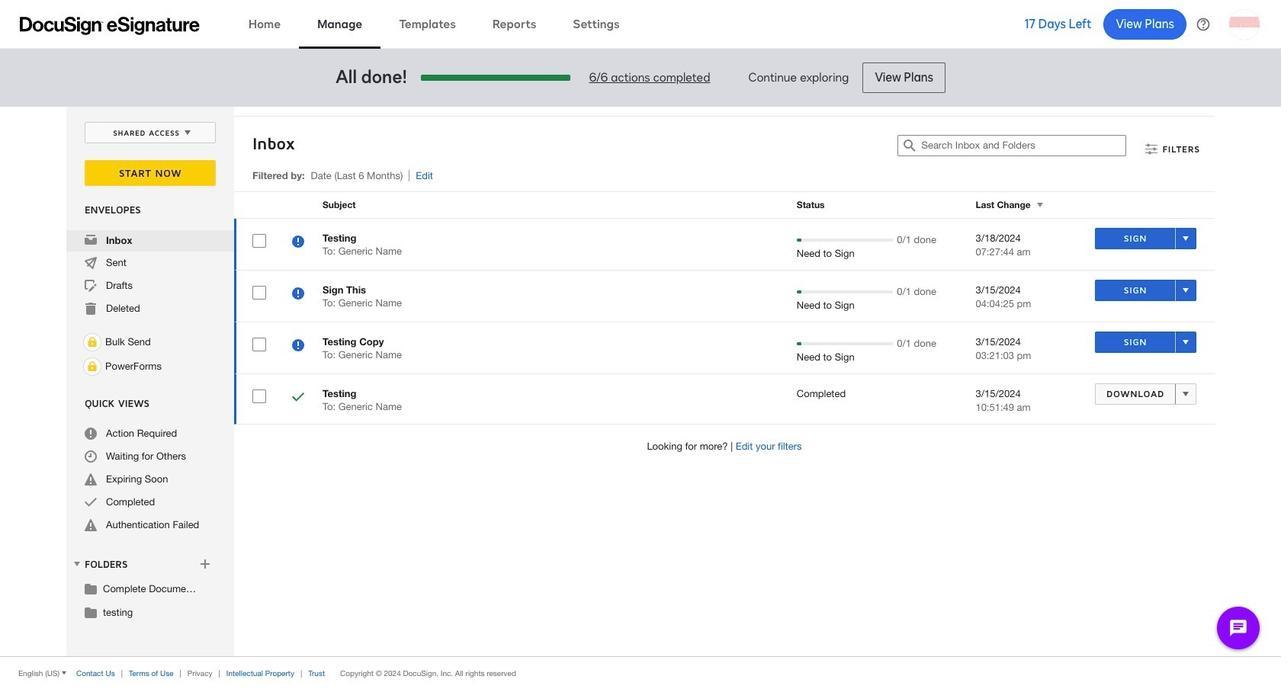 Task type: describe. For each thing, give the bounding box(es) containing it.
sent image
[[85, 257, 97, 269]]

2 need to sign image from the top
[[292, 288, 304, 302]]

2 folder image from the top
[[85, 606, 97, 619]]

1 need to sign image from the top
[[292, 236, 304, 250]]

1 folder image from the top
[[85, 583, 97, 595]]

your uploaded profile image image
[[1229, 9, 1260, 39]]

lock image
[[83, 333, 101, 352]]

completed image
[[292, 391, 304, 406]]

secondary navigation region
[[66, 107, 1219, 657]]

more info region
[[0, 657, 1281, 689]]

lock image
[[83, 358, 101, 376]]



Task type: vqa. For each thing, say whether or not it's contained in the screenshot.
DocuSignLogo
no



Task type: locate. For each thing, give the bounding box(es) containing it.
1 vertical spatial need to sign image
[[292, 288, 304, 302]]

alert image up completed image
[[85, 474, 97, 486]]

alert image
[[85, 474, 97, 486], [85, 519, 97, 532]]

docusign esignature image
[[20, 16, 200, 35]]

alert image down completed image
[[85, 519, 97, 532]]

inbox image
[[85, 234, 97, 246]]

0 vertical spatial folder image
[[85, 583, 97, 595]]

need to sign image
[[292, 339, 304, 354]]

1 vertical spatial folder image
[[85, 606, 97, 619]]

1 alert image from the top
[[85, 474, 97, 486]]

need to sign image
[[292, 236, 304, 250], [292, 288, 304, 302]]

0 vertical spatial alert image
[[85, 474, 97, 486]]

completed image
[[85, 496, 97, 509]]

folder image
[[85, 583, 97, 595], [85, 606, 97, 619]]

1 vertical spatial alert image
[[85, 519, 97, 532]]

trash image
[[85, 303, 97, 315]]

draft image
[[85, 280, 97, 292]]

2 alert image from the top
[[85, 519, 97, 532]]

Search Inbox and Folders text field
[[922, 136, 1126, 156]]

action required image
[[85, 428, 97, 440]]

0 vertical spatial need to sign image
[[292, 236, 304, 250]]

clock image
[[85, 451, 97, 463]]

view folders image
[[71, 558, 83, 570]]



